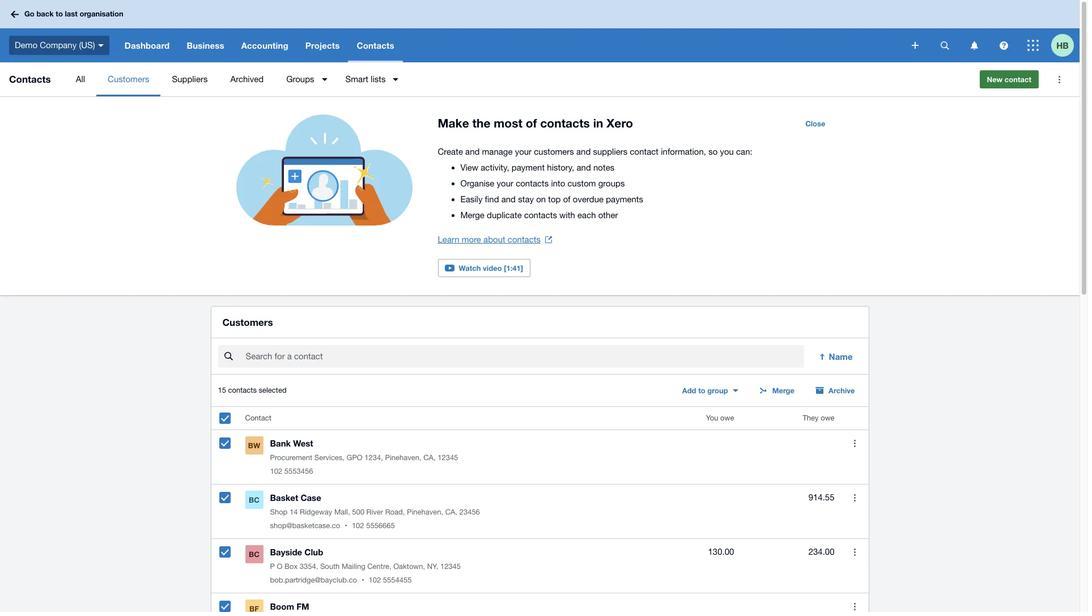Task type: locate. For each thing, give the bounding box(es) containing it.
0 vertical spatial of
[[526, 116, 537, 130]]

each
[[578, 210, 596, 220]]

102 down procurement at bottom left
[[270, 467, 282, 476]]

manage
[[482, 147, 513, 156]]

0 horizontal spatial •
[[345, 522, 347, 530]]

0 horizontal spatial to
[[56, 9, 63, 18]]

0 vertical spatial pinehaven,
[[385, 454, 421, 462]]

xero
[[607, 116, 633, 130]]

1 vertical spatial 102
[[352, 522, 364, 530]]

of right the most
[[526, 116, 537, 130]]

0 vertical spatial contacts
[[357, 40, 394, 50]]

1 horizontal spatial merge
[[772, 386, 795, 395]]

1 horizontal spatial svg image
[[98, 44, 104, 47]]

selected
[[259, 386, 287, 395]]

1 vertical spatial ca,
[[445, 508, 457, 516]]

3 more row options button from the top
[[844, 541, 866, 563]]

svg image left go on the top left
[[11, 10, 19, 18]]

bank
[[270, 438, 291, 448]]

102 down 500
[[352, 522, 364, 530]]

bc for basket case
[[249, 495, 260, 505]]

0 vertical spatial more row options image
[[854, 440, 856, 447]]

menu
[[64, 62, 971, 96]]

1 horizontal spatial •
[[362, 576, 364, 584]]

1 horizontal spatial your
[[515, 147, 532, 156]]

contacts button
[[348, 28, 403, 62]]

102 down centre,
[[369, 576, 381, 584]]

102 inside basket case shop 14 ridgeway mall, 500 river road, pinehaven, ca, 23456 shop@basketcase.co • 102 5556665
[[352, 522, 364, 530]]

1 vertical spatial bc
[[249, 550, 260, 559]]

• inside bayside club p o box 3354, south mailing centre, oaktown, ny, 12345 bob.partridge@bayclub.co • 102 5554455
[[362, 576, 364, 584]]

boom fm link
[[245, 600, 665, 612]]

1 owe from the left
[[720, 414, 734, 422]]

activity,
[[481, 163, 509, 172]]

suppliers
[[593, 147, 628, 156]]

0 vertical spatial 12345
[[438, 454, 458, 462]]

your
[[515, 147, 532, 156], [497, 179, 513, 188]]

add
[[682, 386, 696, 395]]

suppliers button
[[161, 62, 219, 96]]

2 horizontal spatial 102
[[369, 576, 381, 584]]

0 horizontal spatial of
[[526, 116, 537, 130]]

your up payment
[[515, 147, 532, 156]]

accounting
[[241, 40, 288, 50]]

to right add
[[698, 386, 705, 395]]

1 vertical spatial to
[[698, 386, 705, 395]]

owe right you
[[720, 414, 734, 422]]

organise
[[460, 179, 494, 188]]

• down mailing
[[362, 576, 364, 584]]

name
[[829, 352, 853, 362]]

close
[[805, 119, 825, 128]]

0 horizontal spatial svg image
[[11, 10, 19, 18]]

you owe
[[706, 414, 734, 422]]

1 horizontal spatial contacts
[[357, 40, 394, 50]]

boom
[[270, 601, 294, 612]]

bc left bayside on the left
[[249, 550, 260, 559]]

contact list table element
[[211, 407, 869, 612]]

12345 inside bayside club p o box 3354, south mailing centre, oaktown, ny, 12345 bob.partridge@bayclub.co • 102 5554455
[[440, 562, 461, 571]]

information,
[[661, 147, 706, 156]]

procurement
[[270, 454, 312, 462]]

svg image right "(us)"
[[98, 44, 104, 47]]

0 horizontal spatial owe
[[720, 414, 734, 422]]

more row options image
[[854, 440, 856, 447], [854, 494, 856, 501]]

your down activity,
[[497, 179, 513, 188]]

and up custom
[[577, 163, 591, 172]]

1 vertical spatial 12345
[[440, 562, 461, 571]]

0 vertical spatial ca,
[[423, 454, 436, 462]]

ca, left 23456
[[445, 508, 457, 516]]

• inside basket case shop 14 ridgeway mall, 500 river road, pinehaven, ca, 23456 shop@basketcase.co • 102 5556665
[[345, 522, 347, 530]]

merge inside button
[[772, 386, 795, 395]]

ca, inside basket case shop 14 ridgeway mall, 500 river road, pinehaven, ca, 23456 shop@basketcase.co • 102 5556665
[[445, 508, 457, 516]]

owe right they
[[821, 414, 835, 422]]

0 horizontal spatial contact
[[630, 147, 659, 156]]

watch video [1:41]
[[459, 264, 523, 273]]

0 vertical spatial merge
[[460, 210, 485, 220]]

new contact
[[987, 75, 1032, 84]]

banner containing hb
[[0, 0, 1080, 62]]

0 vertical spatial to
[[56, 9, 63, 18]]

• for bayside club
[[362, 576, 364, 584]]

1 horizontal spatial to
[[698, 386, 705, 395]]

1 vertical spatial customers
[[222, 316, 273, 328]]

1 vertical spatial contacts
[[9, 73, 51, 85]]

demo
[[15, 40, 37, 50]]

other
[[598, 210, 618, 220]]

1 vertical spatial merge
[[772, 386, 795, 395]]

group
[[707, 386, 728, 395]]

top
[[548, 194, 561, 204]]

banner
[[0, 0, 1080, 62]]

contact
[[245, 414, 271, 422]]

contacts up customers
[[540, 116, 590, 130]]

[1:41]
[[504, 264, 523, 273]]

smart lists button
[[334, 62, 405, 96]]

more row options image
[[854, 548, 856, 556], [854, 603, 856, 610]]

projects button
[[297, 28, 348, 62]]

Search for a contact field
[[245, 346, 804, 367]]

ca, right 1234,
[[423, 454, 436, 462]]

owe for you owe
[[720, 414, 734, 422]]

0 horizontal spatial customers
[[108, 74, 149, 84]]

1 more row options button from the top
[[844, 432, 866, 455]]

1 vertical spatial of
[[563, 194, 571, 204]]

contacts up lists
[[357, 40, 394, 50]]

0 horizontal spatial merge
[[460, 210, 485, 220]]

bayside club p o box 3354, south mailing centre, oaktown, ny, 12345 bob.partridge@bayclub.co • 102 5554455
[[270, 547, 461, 584]]

1 bc from the top
[[249, 495, 260, 505]]

0 horizontal spatial ca,
[[423, 454, 436, 462]]

1 horizontal spatial contact
[[1005, 75, 1032, 84]]

to left "last"
[[56, 9, 63, 18]]

0 vertical spatial customers
[[108, 74, 149, 84]]

0 vertical spatial your
[[515, 147, 532, 156]]

of
[[526, 116, 537, 130], [563, 194, 571, 204]]

bw
[[248, 441, 260, 450]]

mall,
[[334, 508, 350, 516]]

1 vertical spatial •
[[362, 576, 364, 584]]

2 owe from the left
[[821, 414, 835, 422]]

make
[[438, 116, 469, 130]]

1 horizontal spatial of
[[563, 194, 571, 204]]

notes
[[593, 163, 615, 172]]

with
[[559, 210, 575, 220]]

0 vertical spatial •
[[345, 522, 347, 530]]

2 vertical spatial 102
[[369, 576, 381, 584]]

business
[[187, 40, 224, 50]]

102 inside bank west procurement services, gpo 1234, pinehaven, ca, 12345 102 5553456
[[270, 467, 282, 476]]

merge duplicate contacts with each other
[[460, 210, 618, 220]]

12345
[[438, 454, 458, 462], [440, 562, 461, 571]]

0 horizontal spatial 102
[[270, 467, 282, 476]]

2 more row options image from the top
[[854, 494, 856, 501]]

2 more row options button from the top
[[844, 486, 866, 509]]

learn more about contacts link
[[438, 232, 552, 248]]

contact right new
[[1005, 75, 1032, 84]]

1 vertical spatial contact
[[630, 147, 659, 156]]

0 vertical spatial more row options image
[[854, 548, 856, 556]]

of right top
[[563, 194, 571, 204]]

overdue
[[573, 194, 604, 204]]

pinehaven, inside bank west procurement services, gpo 1234, pinehaven, ca, 12345 102 5553456
[[385, 454, 421, 462]]

1 horizontal spatial ca,
[[445, 508, 457, 516]]

contacts
[[540, 116, 590, 130], [516, 179, 549, 188], [524, 210, 557, 220], [508, 235, 541, 244], [228, 386, 257, 395]]

archived button
[[219, 62, 275, 96]]

more row options image down archive
[[854, 440, 856, 447]]

contacts down demo
[[9, 73, 51, 85]]

so
[[709, 147, 718, 156]]

bc left basket
[[249, 495, 260, 505]]

contacts down the on
[[524, 210, 557, 220]]

and left suppliers
[[576, 147, 591, 156]]

menu containing all
[[64, 62, 971, 96]]

owe
[[720, 414, 734, 422], [821, 414, 835, 422]]

2 more row options image from the top
[[854, 603, 856, 610]]

more row options button
[[844, 432, 866, 455], [844, 486, 866, 509], [844, 541, 866, 563], [844, 595, 866, 612]]

organisation
[[80, 9, 123, 18]]

pinehaven, right road,
[[407, 508, 443, 516]]

1 vertical spatial svg image
[[98, 44, 104, 47]]

hb button
[[1051, 28, 1080, 62]]

0 vertical spatial bc
[[249, 495, 260, 505]]

1 vertical spatial your
[[497, 179, 513, 188]]

102 for bayside club
[[369, 576, 381, 584]]

svg image
[[1028, 40, 1039, 51], [941, 41, 949, 50], [971, 41, 978, 50], [999, 41, 1008, 50], [912, 42, 919, 49]]

ridgeway
[[300, 508, 332, 516]]

merge button
[[752, 382, 801, 400]]

and
[[465, 147, 480, 156], [576, 147, 591, 156], [577, 163, 591, 172], [501, 194, 516, 204]]

merge
[[460, 210, 485, 220], [772, 386, 795, 395]]

learn
[[438, 235, 459, 244]]

1 horizontal spatial owe
[[821, 414, 835, 422]]

merge for merge duplicate contacts with each other
[[460, 210, 485, 220]]

navigation
[[116, 28, 904, 62]]

2 bc from the top
[[249, 550, 260, 559]]

make the most of contacts in xero
[[438, 116, 633, 130]]

1 more row options image from the top
[[854, 548, 856, 556]]

merge left archive button
[[772, 386, 795, 395]]

customers
[[108, 74, 149, 84], [222, 316, 273, 328]]

102 inside bayside club p o box 3354, south mailing centre, oaktown, ny, 12345 bob.partridge@bayclub.co • 102 5554455
[[369, 576, 381, 584]]

owe for they owe
[[821, 414, 835, 422]]

road,
[[385, 508, 405, 516]]

contacts
[[357, 40, 394, 50], [9, 73, 51, 85]]

you
[[706, 414, 718, 422]]

contacts right 15
[[228, 386, 257, 395]]

contact inside button
[[1005, 75, 1032, 84]]

create and manage your customers and suppliers contact information, so you can:
[[438, 147, 752, 156]]

more row options button for west
[[844, 432, 866, 455]]

0 vertical spatial 102
[[270, 467, 282, 476]]

0 horizontal spatial your
[[497, 179, 513, 188]]

1 horizontal spatial 102
[[352, 522, 364, 530]]

to
[[56, 9, 63, 18], [698, 386, 705, 395]]

1 vertical spatial pinehaven,
[[407, 508, 443, 516]]

102 for basket case
[[352, 522, 364, 530]]

1 vertical spatial more row options image
[[854, 494, 856, 501]]

smart lists
[[345, 74, 386, 84]]

contact
[[1005, 75, 1032, 84], [630, 147, 659, 156]]

500
[[352, 508, 364, 516]]

you
[[720, 147, 734, 156]]

4 more row options button from the top
[[844, 595, 866, 612]]

view
[[460, 163, 478, 172]]

smart
[[345, 74, 368, 84]]

on
[[536, 194, 546, 204]]

1 vertical spatial more row options image
[[854, 603, 856, 610]]

pinehaven, right 1234,
[[385, 454, 421, 462]]

name button
[[811, 345, 862, 368]]

back
[[37, 9, 54, 18]]

merge down easily
[[460, 210, 485, 220]]

the
[[472, 116, 491, 130]]

svg image
[[11, 10, 19, 18], [98, 44, 104, 47]]

view activity, payment history, and notes
[[460, 163, 615, 172]]

1 more row options image from the top
[[854, 440, 856, 447]]

0 vertical spatial contact
[[1005, 75, 1032, 84]]

more row options image right 914.55 link
[[854, 494, 856, 501]]

0 vertical spatial svg image
[[11, 10, 19, 18]]

all
[[76, 74, 85, 84]]

contact right suppliers
[[630, 147, 659, 156]]

• down mall,
[[345, 522, 347, 530]]



Task type: vqa. For each thing, say whether or not it's contained in the screenshot.
'HB' popup button
yes



Task type: describe. For each thing, give the bounding box(es) containing it.
svg image inside go back to last organisation link
[[11, 10, 19, 18]]

basket case shop 14 ridgeway mall, 500 river road, pinehaven, ca, 23456 shop@basketcase.co • 102 5556665
[[270, 493, 480, 530]]

more
[[462, 235, 481, 244]]

all button
[[64, 62, 96, 96]]

12345 inside bank west procurement services, gpo 1234, pinehaven, ca, 12345 102 5553456
[[438, 454, 458, 462]]

history,
[[547, 163, 574, 172]]

new
[[987, 75, 1003, 84]]

case
[[301, 493, 321, 503]]

suppliers
[[172, 74, 208, 84]]

demo company (us)
[[15, 40, 95, 50]]

o
[[277, 562, 282, 571]]

learn more about contacts
[[438, 235, 541, 244]]

payment
[[512, 163, 545, 172]]

in
[[593, 116, 603, 130]]

more row options button for club
[[844, 541, 866, 563]]

new contact button
[[980, 70, 1039, 88]]

business button
[[178, 28, 233, 62]]

130.00
[[708, 547, 734, 557]]

custom
[[568, 179, 596, 188]]

organise your contacts into custom groups
[[460, 179, 625, 188]]

demo company (us) button
[[0, 28, 116, 62]]

1234,
[[365, 454, 383, 462]]

234.00 link
[[809, 545, 835, 559]]

dashboard
[[125, 40, 170, 50]]

more row options image for west
[[854, 440, 856, 447]]

contacts inside popup button
[[357, 40, 394, 50]]

navigation containing dashboard
[[116, 28, 904, 62]]

and up view
[[465, 147, 480, 156]]

and up duplicate
[[501, 194, 516, 204]]

archive button
[[808, 382, 862, 400]]

bank west procurement services, gpo 1234, pinehaven, ca, 12345 102 5553456
[[270, 438, 458, 476]]

0 horizontal spatial contacts
[[9, 73, 51, 85]]

club
[[305, 547, 323, 557]]

lists
[[371, 74, 386, 84]]

15 contacts selected
[[218, 386, 287, 395]]

watch
[[459, 264, 481, 273]]

duplicate
[[487, 210, 522, 220]]

projects
[[305, 40, 340, 50]]

most
[[494, 116, 522, 130]]

boom fm
[[270, 601, 309, 612]]

bc for bayside club
[[249, 550, 260, 559]]

customers inside button
[[108, 74, 149, 84]]

groups
[[598, 179, 625, 188]]

actions menu image
[[1048, 68, 1071, 91]]

stay
[[518, 194, 534, 204]]

easily
[[460, 194, 483, 204]]

video
[[483, 264, 502, 273]]

can:
[[736, 147, 752, 156]]

to inside popup button
[[698, 386, 705, 395]]

find
[[485, 194, 499, 204]]

svg image inside the demo company (us) popup button
[[98, 44, 104, 47]]

• for basket case
[[345, 522, 347, 530]]

1 horizontal spatial customers
[[222, 316, 273, 328]]

basket
[[270, 493, 298, 503]]

easily find and stay on top of overdue payments
[[460, 194, 643, 204]]

archive
[[829, 386, 855, 395]]

130.00 link
[[708, 545, 734, 559]]

contacts down merge duplicate contacts with each other
[[508, 235, 541, 244]]

add to group
[[682, 386, 728, 395]]

more row options button for case
[[844, 486, 866, 509]]

groups
[[286, 74, 314, 84]]

river
[[366, 508, 383, 516]]

into
[[551, 179, 565, 188]]

oaktown,
[[393, 562, 425, 571]]

they
[[803, 414, 819, 422]]

close button
[[799, 114, 832, 133]]

ny,
[[427, 562, 438, 571]]

box
[[285, 562, 298, 571]]

shop
[[270, 508, 288, 516]]

p
[[270, 562, 275, 571]]

services,
[[314, 454, 345, 462]]

more row options image for case
[[854, 494, 856, 501]]

west
[[293, 438, 313, 448]]

last
[[65, 9, 78, 18]]

3354,
[[300, 562, 318, 571]]

mailing
[[342, 562, 365, 571]]

gpo
[[347, 454, 363, 462]]

add to group button
[[675, 382, 745, 400]]

(us)
[[79, 40, 95, 50]]

contacts down payment
[[516, 179, 549, 188]]

pinehaven, inside basket case shop 14 ridgeway mall, 500 river road, pinehaven, ca, 23456 shop@basketcase.co • 102 5556665
[[407, 508, 443, 516]]

archived
[[230, 74, 264, 84]]

5556665
[[366, 522, 395, 530]]

ca, inside bank west procurement services, gpo 1234, pinehaven, ca, 12345 102 5553456
[[423, 454, 436, 462]]

bayside
[[270, 547, 302, 557]]

go
[[24, 9, 34, 18]]

merge for merge
[[772, 386, 795, 395]]

fm
[[296, 601, 309, 612]]

customers
[[534, 147, 574, 156]]

15
[[218, 386, 226, 395]]

14
[[290, 508, 298, 516]]

914.55
[[809, 493, 835, 502]]



